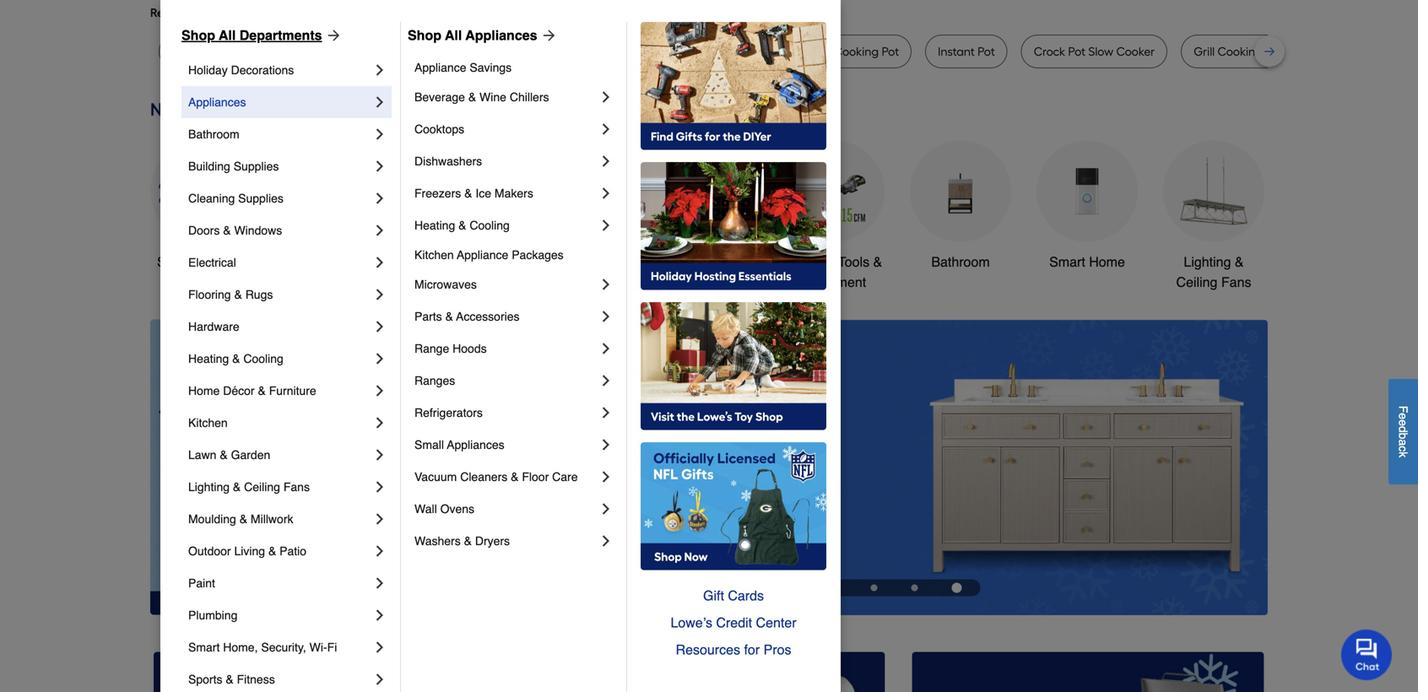 Task type: vqa. For each thing, say whether or not it's contained in the screenshot.
to related to Modern Matte Black 3.19-in Bathtub/Shower Diverter (0.5-ID)
no



Task type: locate. For each thing, give the bounding box(es) containing it.
all inside shop all appliances link
[[445, 27, 462, 43]]

2 horizontal spatial all
[[445, 27, 462, 43]]

chevron right image for dishwashers
[[598, 153, 614, 170]]

heating & cooling link down "makers"
[[414, 209, 598, 241]]

1 horizontal spatial slow
[[1088, 44, 1113, 59]]

1 horizontal spatial arrow right image
[[537, 27, 558, 44]]

small appliances
[[414, 438, 504, 452]]

cooker up appliance savings
[[427, 44, 466, 59]]

scroll to item #3 image
[[854, 584, 894, 591]]

arrow right image inside shop all departments "link"
[[322, 27, 342, 44]]

shop all departments
[[181, 27, 322, 43]]

heating down hardware
[[188, 352, 229, 365]]

scroll to item #2 image
[[813, 584, 854, 591]]

cooker left grill
[[1116, 44, 1155, 59]]

kitchen faucets link
[[657, 141, 758, 272]]

heating & cooling link
[[414, 209, 598, 241], [188, 343, 371, 375]]

all up appliance savings
[[445, 27, 462, 43]]

cooling up home décor & furniture
[[243, 352, 283, 365]]

up to 35 percent off select small appliances. image
[[533, 652, 885, 692]]

lawn & garden link
[[188, 439, 371, 471]]

freezers
[[414, 187, 461, 200]]

supplies up windows
[[238, 192, 283, 205]]

0 horizontal spatial tools
[[438, 254, 470, 270]]

0 vertical spatial fans
[[1221, 274, 1251, 290]]

paint
[[188, 576, 215, 590]]

dishwashers
[[414, 154, 482, 168]]

recommended searches for you
[[150, 5, 324, 20]]

appliances down holiday
[[188, 95, 246, 109]]

shop inside "link"
[[181, 27, 215, 43]]

c
[[1396, 446, 1410, 452]]

find gifts for the diyer. image
[[641, 22, 826, 150]]

1 vertical spatial cooling
[[243, 352, 283, 365]]

cooker
[[427, 44, 466, 59], [1116, 44, 1155, 59]]

arrow right image for shop all appliances
[[537, 27, 558, 44]]

beverage
[[414, 90, 465, 104]]

1 vertical spatial smart
[[188, 641, 220, 654]]

fans inside "lighting & ceiling fans"
[[1221, 274, 1251, 290]]

1 horizontal spatial lighting
[[1184, 254, 1231, 270]]

e up b
[[1396, 420, 1410, 426]]

all for deals
[[192, 254, 207, 270]]

1 horizontal spatial heating & cooling link
[[414, 209, 598, 241]]

2 slow from the left
[[1088, 44, 1113, 59]]

holiday decorations
[[188, 63, 294, 77]]

sports
[[188, 673, 222, 686]]

chevron right image for cooktops
[[598, 121, 614, 138]]

lighting & ceiling fans
[[1176, 254, 1251, 290], [188, 480, 310, 494]]

home décor & furniture link
[[188, 375, 371, 407]]

wi-
[[309, 641, 327, 654]]

0 vertical spatial appliance
[[414, 61, 466, 74]]

1 vertical spatial heating & cooling
[[188, 352, 283, 365]]

2 pot from the left
[[882, 44, 899, 59]]

cooktops link
[[414, 113, 598, 145]]

furniture
[[269, 384, 316, 398]]

1 shop from the left
[[181, 27, 215, 43]]

2 cooker from the left
[[1116, 44, 1155, 59]]

1 horizontal spatial decorations
[[545, 274, 617, 290]]

all right "shop"
[[192, 254, 207, 270]]

1 vertical spatial lighting & ceiling fans
[[188, 480, 310, 494]]

arrow right image
[[322, 27, 342, 44], [537, 27, 558, 44], [1237, 467, 1253, 484]]

1 horizontal spatial fans
[[1221, 274, 1251, 290]]

heating & cooling up the "décor"
[[188, 352, 283, 365]]

1 horizontal spatial cooling
[[470, 219, 510, 232]]

heating
[[414, 219, 455, 232], [188, 352, 229, 365]]

0 vertical spatial lighting & ceiling fans
[[1176, 254, 1251, 290]]

0 horizontal spatial heating & cooling link
[[188, 343, 371, 375]]

1 horizontal spatial outdoor
[[786, 254, 834, 270]]

rugs
[[245, 288, 273, 301]]

1 vertical spatial fans
[[283, 480, 310, 494]]

0 vertical spatial home
[[1089, 254, 1125, 270]]

0 vertical spatial decorations
[[231, 63, 294, 77]]

crock for crock pot slow cooker
[[1034, 44, 1065, 59]]

1 horizontal spatial ceiling
[[1176, 274, 1218, 290]]

countertop
[[566, 44, 628, 59]]

1 vertical spatial heating
[[188, 352, 229, 365]]

f e e d b a c k button
[[1388, 379, 1418, 484]]

1 vertical spatial bathroom
[[931, 254, 990, 270]]

moulding & millwork link
[[188, 503, 371, 535]]

outdoor inside 'link'
[[188, 544, 231, 558]]

decorations down shop all departments "link"
[[231, 63, 294, 77]]

0 horizontal spatial crock
[[779, 44, 811, 59]]

tools up microwaves
[[438, 254, 470, 270]]

outdoor tools & equipment link
[[783, 141, 885, 292]]

range hoods
[[414, 342, 487, 355]]

smart for smart home, security, wi-fi
[[188, 641, 220, 654]]

1 vertical spatial appliance
[[457, 248, 508, 262]]

chevron right image for the bottommost "heating & cooling" link
[[371, 350, 388, 367]]

lowe's credit center
[[671, 615, 796, 631]]

wine
[[479, 90, 506, 104]]

1 horizontal spatial lighting & ceiling fans link
[[1163, 141, 1264, 292]]

crock right instant pot
[[1034, 44, 1065, 59]]

floor
[[522, 470, 549, 484]]

& inside 'link'
[[234, 288, 242, 301]]

supplies for cleaning supplies
[[238, 192, 283, 205]]

get up to 2 free select tools or batteries when you buy 1 with select purchases. image
[[154, 652, 506, 692]]

shop
[[157, 254, 189, 270]]

outdoor for outdoor living & patio
[[188, 544, 231, 558]]

appliances up "savings"
[[465, 27, 537, 43]]

2 crock from the left
[[1034, 44, 1065, 59]]

kitchen for kitchen faucets
[[659, 254, 704, 270]]

shop for shop all departments
[[181, 27, 215, 43]]

cleaning supplies
[[188, 192, 283, 205]]

kitchen up lawn
[[188, 416, 228, 430]]

supplies up cleaning supplies at the left of page
[[234, 160, 279, 173]]

heating & cooling down freezers & ice makers
[[414, 219, 510, 232]]

pot for crock pot slow cooker
[[1068, 44, 1085, 59]]

1 crock from the left
[[779, 44, 811, 59]]

2 horizontal spatial kitchen
[[659, 254, 704, 270]]

0 vertical spatial ceiling
[[1176, 274, 1218, 290]]

chevron right image for cleaning supplies
[[371, 190, 388, 207]]

0 horizontal spatial all
[[192, 254, 207, 270]]

all inside shop all deals link
[[192, 254, 207, 270]]

chevron right image for the leftmost bathroom link
[[371, 126, 388, 143]]

ice
[[476, 187, 491, 200]]

1 horizontal spatial heating
[[414, 219, 455, 232]]

1 e from the top
[[1396, 413, 1410, 420]]

christmas
[[550, 254, 611, 270]]

heating & cooling link up furniture
[[188, 343, 371, 375]]

recommended
[[150, 5, 231, 20]]

chevron right image for the top "heating & cooling" link
[[598, 217, 614, 234]]

plumbing
[[188, 609, 237, 622]]

1 vertical spatial for
[[744, 642, 760, 658]]

scroll to item #5 element
[[935, 583, 979, 593]]

0 horizontal spatial heating & cooling
[[188, 352, 283, 365]]

0 horizontal spatial lighting & ceiling fans link
[[188, 471, 371, 503]]

all
[[219, 27, 236, 43], [445, 27, 462, 43], [192, 254, 207, 270]]

all inside shop all departments "link"
[[219, 27, 236, 43]]

chevron right image for flooring & rugs
[[371, 286, 388, 303]]

for left you
[[286, 5, 301, 20]]

décor
[[223, 384, 255, 398]]

0 horizontal spatial cooker
[[427, 44, 466, 59]]

chevron right image for refrigerators link
[[598, 404, 614, 421]]

1 horizontal spatial home
[[1089, 254, 1125, 270]]

chevron right image
[[371, 62, 388, 78], [598, 89, 614, 106], [371, 94, 388, 111], [371, 126, 388, 143], [598, 217, 614, 234], [371, 222, 388, 239], [598, 308, 614, 325], [371, 318, 388, 335], [371, 350, 388, 367], [598, 372, 614, 389], [598, 404, 614, 421], [371, 447, 388, 463], [371, 479, 388, 495], [598, 533, 614, 549], [371, 543, 388, 560], [371, 575, 388, 592], [371, 607, 388, 624], [371, 671, 388, 688]]

bathroom link
[[188, 118, 371, 150], [910, 141, 1011, 272]]

appliance up microwaves link
[[457, 248, 508, 262]]

2 tools from the left
[[838, 254, 869, 270]]

heating down the freezers
[[414, 219, 455, 232]]

shop
[[181, 27, 215, 43], [408, 27, 441, 43]]

0 horizontal spatial lighting & ceiling fans
[[188, 480, 310, 494]]

vacuum
[[414, 470, 457, 484]]

instant
[[938, 44, 975, 59]]

3 pot from the left
[[977, 44, 995, 59]]

arrow right image inside shop all appliances link
[[537, 27, 558, 44]]

fitness
[[237, 673, 275, 686]]

outdoor tools & equipment
[[786, 254, 882, 290]]

shop up 'triple slow cooker'
[[408, 27, 441, 43]]

shop down the 'recommended'
[[181, 27, 215, 43]]

0 vertical spatial for
[[286, 5, 301, 20]]

recommended searches for you heading
[[150, 4, 1268, 21]]

0 vertical spatial outdoor
[[786, 254, 834, 270]]

1 horizontal spatial crock
[[1034, 44, 1065, 59]]

0 horizontal spatial shop
[[181, 27, 215, 43]]

1 pot from the left
[[813, 44, 831, 59]]

0 horizontal spatial decorations
[[231, 63, 294, 77]]

1 vertical spatial ceiling
[[244, 480, 280, 494]]

sports & fitness link
[[188, 663, 371, 692]]

makers
[[495, 187, 533, 200]]

cooling up the 'kitchen appliance packages'
[[470, 219, 510, 232]]

1 vertical spatial decorations
[[545, 274, 617, 290]]

kitchen left faucets
[[659, 254, 704, 270]]

tools
[[438, 254, 470, 270], [838, 254, 869, 270]]

1 horizontal spatial heating & cooling
[[414, 219, 510, 232]]

0 horizontal spatial outdoor
[[188, 544, 231, 558]]

kitchen appliance packages link
[[414, 241, 614, 268]]

crock right warmer
[[779, 44, 811, 59]]

0 vertical spatial heating & cooling
[[414, 219, 510, 232]]

decorations down christmas
[[545, 274, 617, 290]]

1 horizontal spatial bathroom
[[931, 254, 990, 270]]

arrow left image
[[464, 467, 481, 484]]

electrical link
[[188, 246, 371, 279]]

crock for crock pot cooking pot
[[779, 44, 811, 59]]

0 vertical spatial smart
[[1049, 254, 1085, 270]]

1 horizontal spatial smart
[[1049, 254, 1085, 270]]

gift cards
[[703, 588, 764, 604]]

1 horizontal spatial tools
[[838, 254, 869, 270]]

0 horizontal spatial slow
[[399, 44, 424, 59]]

food warmer
[[667, 44, 740, 59]]

kitchen for kitchen appliance packages
[[414, 248, 454, 262]]

e up d
[[1396, 413, 1410, 420]]

shop for shop all appliances
[[408, 27, 441, 43]]

0 vertical spatial supplies
[[234, 160, 279, 173]]

appliance inside appliance savings link
[[414, 61, 466, 74]]

0 horizontal spatial arrow right image
[[322, 27, 342, 44]]

outdoor for outdoor tools & equipment
[[786, 254, 834, 270]]

0 horizontal spatial kitchen
[[188, 416, 228, 430]]

appliance
[[414, 61, 466, 74], [457, 248, 508, 262]]

0 horizontal spatial cooking
[[834, 44, 879, 59]]

chevron right image for sports & fitness link
[[371, 671, 388, 688]]

supplies for building supplies
[[234, 160, 279, 173]]

1 vertical spatial lighting & ceiling fans link
[[188, 471, 371, 503]]

appliances
[[465, 27, 537, 43], [188, 95, 246, 109], [447, 438, 504, 452]]

pot for crock pot cooking pot
[[813, 44, 831, 59]]

refrigerators link
[[414, 397, 598, 429]]

wall ovens link
[[414, 493, 598, 525]]

bathroom
[[188, 127, 239, 141], [931, 254, 990, 270]]

1 horizontal spatial cooking
[[1218, 44, 1263, 59]]

hardware link
[[188, 311, 371, 343]]

for left pros
[[744, 642, 760, 658]]

decorations for christmas
[[545, 274, 617, 290]]

chevron right image
[[598, 121, 614, 138], [598, 153, 614, 170], [371, 158, 388, 175], [598, 185, 614, 202], [371, 190, 388, 207], [371, 254, 388, 271], [598, 276, 614, 293], [371, 286, 388, 303], [598, 340, 614, 357], [371, 382, 388, 399], [371, 414, 388, 431], [598, 436, 614, 453], [598, 468, 614, 485], [598, 501, 614, 517], [371, 511, 388, 528], [371, 639, 388, 656]]

0 horizontal spatial for
[[286, 5, 301, 20]]

0 horizontal spatial smart
[[188, 641, 220, 654]]

shop all appliances link
[[408, 25, 558, 46]]

1 horizontal spatial lighting & ceiling fans
[[1176, 254, 1251, 290]]

1 horizontal spatial all
[[219, 27, 236, 43]]

arrow right image for shop all departments
[[322, 27, 342, 44]]

shop all departments link
[[181, 25, 342, 46]]

0 horizontal spatial fans
[[283, 480, 310, 494]]

lowe's credit center link
[[641, 609, 826, 636]]

microwave countertop
[[505, 44, 628, 59]]

1 vertical spatial home
[[188, 384, 220, 398]]

1 vertical spatial outdoor
[[188, 544, 231, 558]]

outdoor inside outdoor tools & equipment
[[786, 254, 834, 270]]

1 horizontal spatial cooker
[[1116, 44, 1155, 59]]

washers & dryers
[[414, 534, 510, 548]]

chevron right image for building supplies
[[371, 158, 388, 175]]

range hoods link
[[414, 333, 598, 365]]

0 horizontal spatial lighting
[[188, 480, 230, 494]]

4 pot from the left
[[1068, 44, 1085, 59]]

appliances up arrow left "icon" at the bottom left of the page
[[447, 438, 504, 452]]

1 vertical spatial heating & cooling link
[[188, 343, 371, 375]]

chevron right image for wall ovens
[[598, 501, 614, 517]]

chevron right image for paint link
[[371, 575, 388, 592]]

dishwashers link
[[414, 145, 598, 177]]

equipment
[[802, 274, 866, 290]]

millwork
[[251, 512, 293, 526]]

1 horizontal spatial shop
[[408, 27, 441, 43]]

appliance down 'triple slow cooker'
[[414, 61, 466, 74]]

1 vertical spatial lighting
[[188, 480, 230, 494]]

kitchen up microwaves
[[414, 248, 454, 262]]

all down recommended searches for you at the left of page
[[219, 27, 236, 43]]

chevron right image for freezers & ice makers
[[598, 185, 614, 202]]

appliance savings
[[414, 61, 512, 74]]

living
[[234, 544, 265, 558]]

0 vertical spatial bathroom
[[188, 127, 239, 141]]

outdoor down moulding
[[188, 544, 231, 558]]

freezers & ice makers link
[[414, 177, 598, 209]]

0 vertical spatial heating
[[414, 219, 455, 232]]

2 shop from the left
[[408, 27, 441, 43]]

1 horizontal spatial kitchen
[[414, 248, 454, 262]]

0 vertical spatial lighting & ceiling fans link
[[1163, 141, 1264, 292]]

credit
[[716, 615, 752, 631]]

microwaves link
[[414, 268, 598, 300]]

tools up the equipment
[[838, 254, 869, 270]]

0 horizontal spatial bathroom link
[[188, 118, 371, 150]]

0 horizontal spatial heating
[[188, 352, 229, 365]]

1 vertical spatial supplies
[[238, 192, 283, 205]]

0 horizontal spatial home
[[188, 384, 220, 398]]

1 horizontal spatial bathroom link
[[910, 141, 1011, 272]]

decorations for holiday
[[231, 63, 294, 77]]

chevron right image for smart home, security, wi-fi
[[371, 639, 388, 656]]

outdoor up the equipment
[[786, 254, 834, 270]]

0 vertical spatial lighting
[[1184, 254, 1231, 270]]



Task type: describe. For each thing, give the bounding box(es) containing it.
hardware
[[188, 320, 239, 333]]

0 horizontal spatial bathroom
[[188, 127, 239, 141]]

center
[[756, 615, 796, 631]]

grill
[[1194, 44, 1215, 59]]

doors & windows
[[188, 224, 282, 237]]

0 vertical spatial cooling
[[470, 219, 510, 232]]

washers & dryers link
[[414, 525, 598, 557]]

1 tools from the left
[[438, 254, 470, 270]]

chevron right image for small appliances
[[598, 436, 614, 453]]

visit the lowe's toy shop. image
[[641, 302, 826, 430]]

1 cooker from the left
[[427, 44, 466, 59]]

freezers & ice makers
[[414, 187, 533, 200]]

christmas decorations link
[[530, 141, 631, 292]]

new deals every day during 25 days of deals image
[[150, 95, 1268, 124]]

dryers
[[475, 534, 510, 548]]

microwaves
[[414, 278, 477, 291]]

triple slow cooker
[[367, 44, 466, 59]]

chevron right image for washers & dryers link on the bottom of page
[[598, 533, 614, 549]]

instant pot
[[938, 44, 995, 59]]

lowe's
[[671, 615, 712, 631]]

departments
[[239, 27, 322, 43]]

0 vertical spatial heating & cooling link
[[414, 209, 598, 241]]

chevron right image for holiday decorations link
[[371, 62, 388, 78]]

chat invite button image
[[1341, 629, 1393, 680]]

triple
[[367, 44, 397, 59]]

packages
[[512, 248, 564, 262]]

chevron right image for microwaves
[[598, 276, 614, 293]]

food
[[667, 44, 693, 59]]

cards
[[728, 588, 764, 604]]

grill cooking grate & warming rack
[[1194, 44, 1389, 59]]

home inside home décor & furniture link
[[188, 384, 220, 398]]

smart home
[[1049, 254, 1125, 270]]

warming
[[1310, 44, 1360, 59]]

chevron right image for vacuum cleaners & floor care
[[598, 468, 614, 485]]

holiday decorations link
[[188, 54, 371, 86]]

gift
[[703, 588, 724, 604]]

a
[[1396, 439, 1410, 446]]

home décor & furniture
[[188, 384, 316, 398]]

flooring & rugs link
[[188, 279, 371, 311]]

doors & windows link
[[188, 214, 371, 246]]

2 vertical spatial appliances
[[447, 438, 504, 452]]

vacuum cleaners & floor care link
[[414, 461, 598, 493]]

tools inside outdoor tools & equipment
[[838, 254, 869, 270]]

1 cooking from the left
[[834, 44, 879, 59]]

chevron right image for moulding & millwork
[[371, 511, 388, 528]]

kitchen link
[[188, 407, 371, 439]]

shop all deals link
[[150, 141, 252, 272]]

officially licensed n f l gifts. shop now. image
[[641, 442, 826, 571]]

chillers
[[510, 90, 549, 104]]

deals
[[210, 254, 245, 270]]

chevron right image for appliances link on the left
[[371, 94, 388, 111]]

warmer
[[696, 44, 740, 59]]

lawn & garden
[[188, 448, 270, 462]]

appliance inside 'kitchen appliance packages' link
[[457, 248, 508, 262]]

plumbing link
[[188, 599, 371, 631]]

beverage & wine chillers
[[414, 90, 549, 104]]

kitchen appliance packages
[[414, 248, 564, 262]]

cooktops
[[414, 122, 464, 136]]

cleaning
[[188, 192, 235, 205]]

2 e from the top
[[1396, 420, 1410, 426]]

smart home link
[[1037, 141, 1138, 272]]

2 cooking from the left
[[1218, 44, 1263, 59]]

resources for pros link
[[641, 636, 826, 663]]

faucets
[[708, 254, 756, 270]]

chevron right image for outdoor living & patio 'link'
[[371, 543, 388, 560]]

parts & accessories
[[414, 310, 520, 323]]

chevron right image for parts & accessories link
[[598, 308, 614, 325]]

1 horizontal spatial for
[[744, 642, 760, 658]]

0 horizontal spatial cooling
[[243, 352, 283, 365]]

grate
[[1265, 44, 1296, 59]]

wall
[[414, 502, 437, 516]]

for inside heading
[[286, 5, 301, 20]]

d
[[1396, 426, 1410, 433]]

& inside 'link'
[[268, 544, 276, 558]]

moulding
[[188, 512, 236, 526]]

chevron right image for lawn & garden link
[[371, 447, 388, 463]]

smart home, security, wi-fi
[[188, 641, 337, 654]]

up to 30 percent off select grills and accessories. image
[[912, 652, 1264, 692]]

1 vertical spatial appliances
[[188, 95, 246, 109]]

kitchen faucets
[[659, 254, 756, 270]]

up to 40 percent off select vanities. plus get free local delivery on select vanities. image
[[450, 319, 1268, 615]]

ovens
[[440, 502, 474, 516]]

chevron right image for doors & windows link
[[371, 222, 388, 239]]

holiday hosting essentials. image
[[641, 162, 826, 290]]

0 horizontal spatial ceiling
[[244, 480, 280, 494]]

all for appliances
[[445, 27, 462, 43]]

flooring
[[188, 288, 231, 301]]

small appliances link
[[414, 429, 598, 461]]

scroll to item #4 image
[[894, 584, 935, 591]]

heating for the top "heating & cooling" link
[[414, 219, 455, 232]]

pot for instant pot
[[977, 44, 995, 59]]

chevron right image for beverage & wine chillers link
[[598, 89, 614, 106]]

f
[[1396, 406, 1410, 413]]

care
[[552, 470, 578, 484]]

chevron right image for plumbing link
[[371, 607, 388, 624]]

pros
[[764, 642, 791, 658]]

chevron right image for home décor & furniture
[[371, 382, 388, 399]]

cleaners
[[460, 470, 507, 484]]

0 vertical spatial appliances
[[465, 27, 537, 43]]

smart for smart home
[[1049, 254, 1085, 270]]

windows
[[234, 224, 282, 237]]

parts
[[414, 310, 442, 323]]

christmas decorations
[[545, 254, 617, 290]]

shop all deals
[[157, 254, 245, 270]]

chevron right image for electrical
[[371, 254, 388, 271]]

beverage & wine chillers link
[[414, 81, 598, 113]]

home inside "smart home" link
[[1089, 254, 1125, 270]]

gift cards link
[[641, 582, 826, 609]]

refrigerators
[[414, 406, 483, 419]]

parts & accessories link
[[414, 300, 598, 333]]

fi
[[327, 641, 337, 654]]

vacuum cleaners & floor care
[[414, 470, 578, 484]]

building supplies link
[[188, 150, 371, 182]]

1 slow from the left
[[399, 44, 424, 59]]

building
[[188, 160, 230, 173]]

smart home, security, wi-fi link
[[188, 631, 371, 663]]

2 horizontal spatial arrow right image
[[1237, 467, 1253, 484]]

chevron right image for hardware link
[[371, 318, 388, 335]]

chevron right image for ranges link
[[598, 372, 614, 389]]

home,
[[223, 641, 258, 654]]

wall ovens
[[414, 502, 474, 516]]

heating for the bottommost "heating & cooling" link
[[188, 352, 229, 365]]

& inside outdoor tools & equipment
[[873, 254, 882, 270]]

sports & fitness
[[188, 673, 275, 686]]

appliance savings link
[[414, 54, 614, 81]]

holiday
[[188, 63, 228, 77]]

tools link
[[403, 141, 505, 272]]

chevron right image for range hoods
[[598, 340, 614, 357]]

chevron right image for kitchen
[[371, 414, 388, 431]]

moulding & millwork
[[188, 512, 293, 526]]

all for departments
[[219, 27, 236, 43]]

shop these last-minute gifts. $99 or less. quantities are limited and won't last. image
[[150, 319, 423, 615]]



